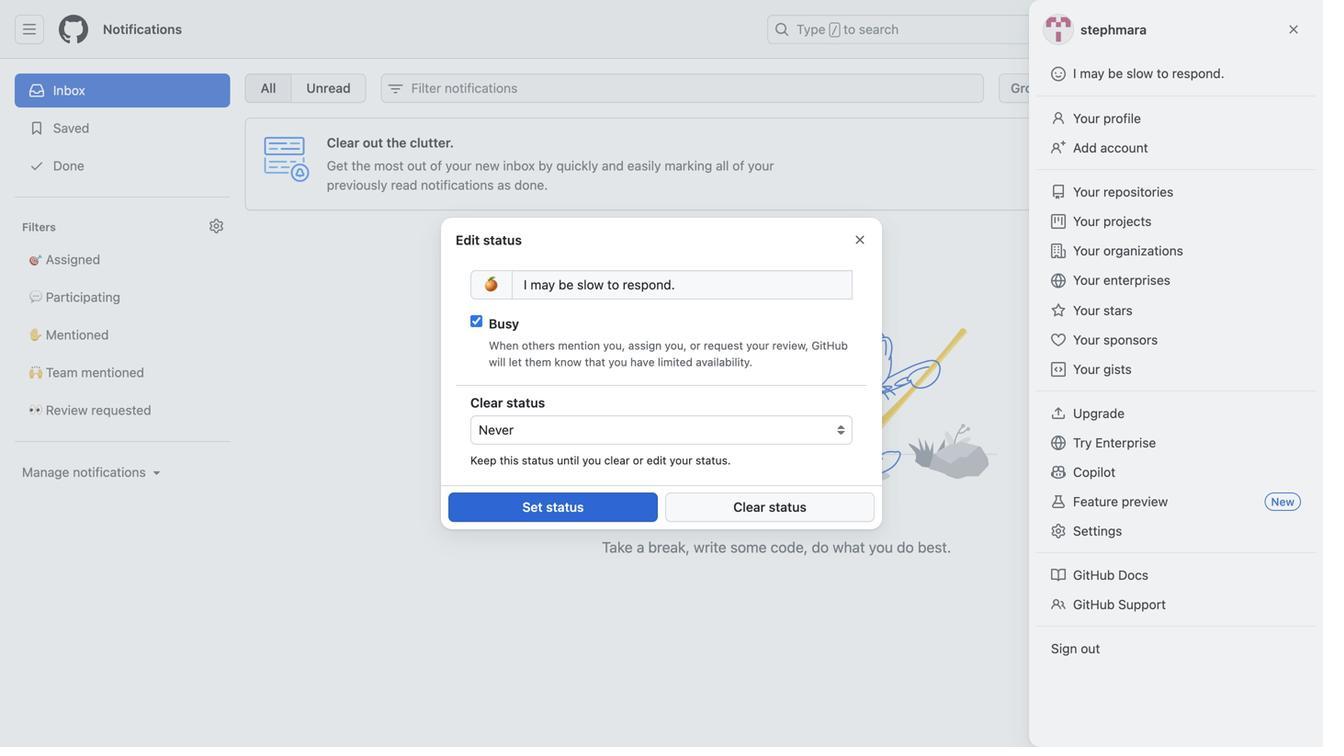 Task type: locate. For each thing, give the bounding box(es) containing it.
status down "let"
[[506, 395, 545, 410]]

support
[[1119, 597, 1166, 612]]

all
[[261, 80, 276, 96], [719, 508, 740, 529]]

github down github docs
[[1073, 597, 1115, 612]]

the up "most"
[[386, 135, 407, 150]]

🙌 team mentioned
[[29, 365, 144, 380]]

🍊
[[484, 274, 500, 296]]

your left the review,
[[746, 339, 769, 352]]

do left what
[[812, 539, 829, 556]]

1 horizontal spatial you,
[[665, 339, 687, 352]]

1 vertical spatial github
[[1073, 568, 1115, 583]]

of right all
[[733, 158, 745, 173]]

clear status down "let"
[[471, 395, 545, 410]]

triangle down image inside manage notifications popup button
[[150, 465, 164, 480]]

your gists link
[[1044, 355, 1309, 384]]

triangle down image down 👀 review requested link
[[150, 465, 164, 480]]

1 vertical spatial or
[[633, 454, 644, 467]]

0 vertical spatial close image
[[1287, 22, 1301, 37]]

💬 participating link
[[15, 280, 230, 314]]

out up read
[[407, 158, 427, 173]]

🎯 assigned
[[29, 252, 100, 267]]

your inside "link"
[[1073, 111, 1100, 126]]

notifications
[[421, 177, 494, 193], [73, 465, 146, 480]]

0 vertical spatial all
[[261, 80, 276, 96]]

1 vertical spatial you
[[583, 454, 601, 467]]

notifications down the "requested"
[[73, 465, 146, 480]]

🎯
[[29, 252, 42, 267]]

2 horizontal spatial clear
[[734, 500, 766, 515]]

2 your from the top
[[1073, 184, 1100, 199]]

0 horizontal spatial of
[[430, 158, 442, 173]]

/
[[831, 24, 838, 37]]

you right what
[[869, 539, 893, 556]]

0 horizontal spatial clear status
[[471, 395, 545, 410]]

to
[[844, 22, 856, 37], [1157, 66, 1169, 81]]

of down clutter.
[[430, 158, 442, 173]]

2 vertical spatial you
[[869, 539, 893, 556]]

to right slow
[[1157, 66, 1169, 81]]

2 vertical spatial github
[[1073, 597, 1115, 612]]

or
[[690, 339, 701, 352], [633, 454, 644, 467]]

notifications link
[[96, 15, 189, 44]]

clear down will
[[471, 395, 503, 410]]

get
[[327, 158, 348, 173]]

mention
[[558, 339, 600, 352]]

limited
[[658, 355, 693, 368]]

team
[[46, 365, 78, 380]]

triangle down image right plus image
[[1139, 21, 1153, 35]]

1 vertical spatial to
[[1157, 66, 1169, 81]]

0 horizontal spatial close image
[[853, 232, 868, 247]]

2 horizontal spatial out
[[1081, 641, 1100, 656]]

profile
[[1104, 111, 1141, 126]]

your inside 'link'
[[1073, 272, 1100, 288]]

out right "sign"
[[1081, 641, 1100, 656]]

read
[[391, 177, 418, 193]]

inbox
[[503, 158, 535, 173]]

or up the limited
[[690, 339, 701, 352]]

or left edit
[[633, 454, 644, 467]]

your for your enterprises
[[1073, 272, 1100, 288]]

i may be slow to respond.
[[1073, 66, 1225, 81]]

your up your gists
[[1073, 332, 1100, 347]]

✋
[[29, 327, 42, 342]]

your repositories
[[1073, 184, 1174, 199]]

feature preview button
[[1044, 487, 1309, 517]]

your for your projects
[[1073, 214, 1100, 229]]

github for github docs
[[1073, 568, 1115, 583]]

close image inside the edit status dialog
[[853, 232, 868, 247]]

your left gists
[[1073, 362, 1100, 377]]

break,
[[649, 539, 690, 556]]

Filter notifications text field
[[381, 74, 984, 103]]

done
[[50, 158, 84, 173]]

github support
[[1073, 597, 1166, 612]]

0 vertical spatial clear status
[[471, 395, 545, 410]]

1 horizontal spatial triangle down image
[[1139, 21, 1153, 35]]

0 vertical spatial the
[[386, 135, 407, 150]]

0 horizontal spatial notifications
[[73, 465, 146, 480]]

you right that
[[609, 355, 627, 368]]

clear up get
[[327, 135, 360, 150]]

2 vertical spatial out
[[1081, 641, 1100, 656]]

others
[[522, 339, 555, 352]]

homepage image
[[59, 15, 88, 44]]

1 horizontal spatial to
[[1157, 66, 1169, 81]]

participating
[[46, 289, 120, 305]]

0 horizontal spatial you,
[[603, 339, 625, 352]]

you inside 'all caught up! take a break, write some code, do what you do best.'
[[869, 539, 893, 556]]

1 horizontal spatial the
[[386, 135, 407, 150]]

your for your profile
[[1073, 111, 1100, 126]]

0 vertical spatial or
[[690, 339, 701, 352]]

close image for the edit status dialog
[[853, 232, 868, 247]]

enterprises
[[1104, 272, 1171, 288]]

edit status dialog
[[441, 218, 882, 530]]

your up add at the right top of page
[[1073, 111, 1100, 126]]

1 you, from the left
[[603, 339, 625, 352]]

manage
[[22, 465, 69, 480]]

1 vertical spatial triangle down image
[[150, 465, 164, 480]]

upgrade link
[[1044, 399, 1309, 428]]

notifications down new
[[421, 177, 494, 193]]

your enterprises
[[1073, 272, 1171, 288]]

type / to search
[[797, 22, 899, 37]]

clear status up code,
[[734, 500, 807, 515]]

1 vertical spatial clear
[[471, 395, 503, 410]]

upgrade
[[1073, 406, 1125, 421]]

1 horizontal spatial close image
[[1287, 22, 1301, 37]]

0 horizontal spatial to
[[844, 22, 856, 37]]

1 vertical spatial out
[[407, 158, 427, 173]]

0 vertical spatial notifications
[[421, 177, 494, 193]]

6 your from the top
[[1073, 303, 1100, 318]]

keep
[[471, 454, 497, 467]]

clear up the some
[[734, 500, 766, 515]]

clear status inside "button"
[[734, 500, 807, 515]]

👀 review requested
[[29, 403, 151, 418]]

feature
[[1073, 494, 1119, 509]]

manage notifications
[[22, 465, 146, 480]]

your for your repositories
[[1073, 184, 1100, 199]]

a
[[637, 539, 645, 556]]

stars
[[1104, 303, 1133, 318]]

status inside button
[[546, 500, 584, 515]]

your inside the busy when others mention you, assign you, or request your review,           github will let them know that you have limited availability.
[[746, 339, 769, 352]]

your for your gists
[[1073, 362, 1100, 377]]

0 horizontal spatial or
[[633, 454, 644, 467]]

0 horizontal spatial out
[[363, 135, 383, 150]]

all left unread
[[261, 80, 276, 96]]

your for your stars
[[1073, 303, 1100, 318]]

status inside "button"
[[769, 500, 807, 515]]

2 you, from the left
[[665, 339, 687, 352]]

your profile
[[1073, 111, 1141, 126]]

5 your from the top
[[1073, 272, 1100, 288]]

the up previously
[[352, 158, 371, 173]]

0 vertical spatial github
[[812, 339, 848, 352]]

all up the some
[[719, 508, 740, 529]]

your sponsors
[[1073, 332, 1158, 347]]

status
[[483, 232, 522, 247], [506, 395, 545, 410], [522, 454, 554, 467], [546, 500, 584, 515], [769, 500, 807, 515]]

know
[[555, 355, 582, 368]]

you, up the limited
[[665, 339, 687, 352]]

4 your from the top
[[1073, 243, 1100, 258]]

your organizations
[[1073, 243, 1184, 258]]

plus image
[[1120, 22, 1135, 37]]

1 vertical spatial the
[[352, 158, 371, 173]]

as
[[497, 177, 511, 193]]

you right until
[[583, 454, 601, 467]]

1 your from the top
[[1073, 111, 1100, 126]]

out up "most"
[[363, 135, 383, 150]]

0 vertical spatial you
[[609, 355, 627, 368]]

all inside button
[[261, 80, 276, 96]]

your stars link
[[1044, 296, 1309, 325]]

to right /
[[844, 22, 856, 37]]

be
[[1108, 66, 1123, 81]]

all inside 'all caught up! take a break, write some code, do what you do best.'
[[719, 508, 740, 529]]

1 vertical spatial notifications
[[73, 465, 146, 480]]

3 your from the top
[[1073, 214, 1100, 229]]

edit
[[456, 232, 480, 247]]

your right edit
[[670, 454, 693, 467]]

your up 'your projects'
[[1073, 184, 1100, 199]]

status right set
[[546, 500, 584, 515]]

edit status
[[456, 232, 522, 247]]

github support link
[[1044, 590, 1309, 619]]

1 horizontal spatial clear status
[[734, 500, 807, 515]]

write
[[694, 539, 727, 556]]

0 horizontal spatial do
[[812, 539, 829, 556]]

1 vertical spatial clear status
[[734, 500, 807, 515]]

clear
[[327, 135, 360, 150], [471, 395, 503, 410], [734, 500, 766, 515]]

2 vertical spatial clear
[[734, 500, 766, 515]]

quickly
[[556, 158, 598, 173]]

out for clear
[[363, 135, 383, 150]]

your organizations link
[[1044, 236, 1309, 266]]

1 horizontal spatial of
[[733, 158, 745, 173]]

gists
[[1104, 362, 1132, 377]]

your left stars
[[1073, 303, 1100, 318]]

1 vertical spatial all
[[719, 508, 740, 529]]

2 horizontal spatial you
[[869, 539, 893, 556]]

0 horizontal spatial all
[[261, 80, 276, 96]]

1 horizontal spatial do
[[897, 539, 914, 556]]

triangle down image
[[1139, 21, 1153, 35], [150, 465, 164, 480]]

0 horizontal spatial you
[[583, 454, 601, 467]]

7 your from the top
[[1073, 332, 1100, 347]]

0 vertical spatial clear
[[327, 135, 360, 150]]

0 horizontal spatial triangle down image
[[150, 465, 164, 480]]

your down 'your projects'
[[1073, 243, 1100, 258]]

github right the review,
[[812, 339, 848, 352]]

0 vertical spatial triangle down image
[[1139, 21, 1153, 35]]

copilot
[[1073, 465, 1116, 480]]

inbox image
[[29, 83, 44, 98]]

may
[[1080, 66, 1105, 81]]

notifications inside clear out the clutter. get the most out of your new inbox by quickly and easily marking all of your previously read notifications as done.
[[421, 177, 494, 193]]

1 horizontal spatial all
[[719, 508, 740, 529]]

search
[[859, 22, 899, 37]]

all for all caught up! take a break, write some code, do what you do best.
[[719, 508, 740, 529]]

0 vertical spatial to
[[844, 22, 856, 37]]

done link
[[15, 149, 230, 183]]

close image
[[1287, 22, 1301, 37], [853, 232, 868, 247]]

status.
[[696, 454, 731, 467]]

1 of from the left
[[430, 158, 442, 173]]

1 horizontal spatial notifications
[[421, 177, 494, 193]]

requested
[[91, 403, 151, 418]]

of
[[430, 158, 442, 173], [733, 158, 745, 173]]

0 horizontal spatial clear
[[327, 135, 360, 150]]

you, up that
[[603, 339, 625, 352]]

0 vertical spatial out
[[363, 135, 383, 150]]

1 do from the left
[[812, 539, 829, 556]]

try enterprise link
[[1044, 428, 1309, 458]]

github up github support
[[1073, 568, 1115, 583]]

8 your from the top
[[1073, 362, 1100, 377]]

all for all
[[261, 80, 276, 96]]

your left projects
[[1073, 214, 1100, 229]]

None search field
[[381, 74, 984, 103]]

do left best.
[[897, 539, 914, 556]]

1 horizontal spatial or
[[690, 339, 701, 352]]

🎯 assigned link
[[15, 243, 230, 277]]

status right edit
[[483, 232, 522, 247]]

your up "your stars"
[[1073, 272, 1100, 288]]

clear inside clear out the clutter. get the most out of your new inbox by quickly and easily marking all of your previously read notifications as done.
[[327, 135, 360, 150]]

keep this status until you clear or edit your status.
[[471, 454, 731, 467]]

out inside 🍊 dialog
[[1081, 641, 1100, 656]]

1 horizontal spatial you
[[609, 355, 627, 368]]

some
[[731, 539, 767, 556]]

status left up!
[[769, 500, 807, 515]]

code alert image
[[261, 133, 312, 185]]

2 do from the left
[[897, 539, 914, 556]]

clear out the clutter. get the most out of your new inbox by quickly and easily marking all of your previously read notifications as done.
[[327, 135, 774, 193]]

your stars
[[1073, 303, 1133, 318]]

1 vertical spatial close image
[[853, 232, 868, 247]]



Task type: vqa. For each thing, say whether or not it's contained in the screenshot.
'search' image
no



Task type: describe. For each thing, give the bounding box(es) containing it.
notifications
[[103, 22, 182, 37]]

👀 review requested link
[[15, 393, 230, 427]]

2 of from the left
[[733, 158, 745, 173]]

your right all
[[748, 158, 774, 173]]

add account
[[1073, 140, 1148, 155]]

your gists
[[1073, 362, 1132, 377]]

account
[[1101, 140, 1148, 155]]

copilot link
[[1044, 458, 1309, 487]]

settings link
[[1044, 517, 1309, 546]]

try enterprise
[[1073, 435, 1156, 450]]

what
[[833, 539, 865, 556]]

you inside the busy when others mention you, assign you, or request your review,           github will let them know that you have limited availability.
[[609, 355, 627, 368]]

close image for 🍊 dialog
[[1287, 22, 1301, 37]]

👀
[[29, 403, 42, 418]]

your left new
[[446, 158, 472, 173]]

group by: date
[[1011, 80, 1102, 96]]

customize filters image
[[209, 219, 224, 233]]

i may be slow to respond. button
[[1044, 59, 1309, 89]]

out for sign
[[1081, 641, 1100, 656]]

feature preview
[[1073, 494, 1168, 509]]

previously
[[327, 177, 388, 193]]

stephmara
[[1081, 22, 1147, 37]]

set status button
[[448, 493, 658, 522]]

your for your organizations
[[1073, 243, 1100, 258]]

✋ mentioned link
[[15, 318, 230, 352]]

busy
[[489, 316, 519, 331]]

dismiss
[[1123, 137, 1170, 153]]

0 horizontal spatial the
[[352, 158, 371, 173]]

marking
[[665, 158, 712, 173]]

clutter.
[[410, 135, 454, 150]]

🍊 dialog
[[0, 0, 1323, 747]]

request
[[704, 339, 743, 352]]

saved
[[50, 120, 89, 136]]

bookmark image
[[29, 121, 44, 136]]

projects
[[1104, 214, 1152, 229]]

this
[[500, 454, 519, 467]]

your repositories link
[[1044, 177, 1309, 207]]

best.
[[918, 539, 952, 556]]

assign
[[628, 339, 662, 352]]

filter image
[[388, 82, 403, 96]]

or inside the busy when others mention you, assign you, or request your review,           github will let them know that you have limited availability.
[[690, 339, 701, 352]]

edit
[[647, 454, 667, 467]]

clear status button
[[665, 493, 875, 522]]

your projects
[[1073, 214, 1152, 229]]

dismiss button
[[1107, 131, 1186, 160]]

add
[[1073, 140, 1097, 155]]

clear inside "button"
[[734, 500, 766, 515]]

your enterprises link
[[1044, 266, 1309, 296]]

github inside the busy when others mention you, assign you, or request your review,           github will let them know that you have limited availability.
[[812, 339, 848, 352]]

check image
[[29, 159, 44, 173]]

add account link
[[1044, 133, 1309, 163]]

What's your current status? text field
[[512, 270, 853, 299]]

when
[[489, 339, 519, 352]]

all caught up! take a break, write some code, do what you do best.
[[602, 508, 952, 556]]

busy when others mention you, assign you, or request your review,           github will let them know that you have limited availability.
[[489, 316, 848, 368]]

github docs link
[[1044, 561, 1309, 590]]

to inside button
[[1157, 66, 1169, 81]]

unread
[[306, 80, 351, 96]]

assigned
[[46, 252, 100, 267]]

will
[[489, 355, 506, 368]]

notifications inside manage notifications popup button
[[73, 465, 146, 480]]

💬
[[29, 289, 42, 305]]

triangle down image
[[1106, 81, 1121, 96]]

🙌
[[29, 365, 42, 380]]

have
[[630, 355, 655, 368]]

inbox zero image
[[556, 284, 997, 493]]

your for your sponsors
[[1073, 332, 1100, 347]]

group
[[1011, 80, 1049, 96]]

i
[[1073, 66, 1077, 81]]

1 horizontal spatial out
[[407, 158, 427, 173]]

command palette image
[[1067, 22, 1082, 37]]

settings
[[1073, 523, 1122, 539]]

and
[[602, 158, 624, 173]]

by
[[539, 158, 553, 173]]

until
[[557, 454, 579, 467]]

docs
[[1119, 568, 1149, 583]]

1 horizontal spatial clear
[[471, 395, 503, 410]]

github for github support
[[1073, 597, 1115, 612]]

status right this
[[522, 454, 554, 467]]

🙌 team mentioned link
[[15, 356, 230, 390]]

Busy checkbox
[[471, 315, 482, 327]]

up!
[[808, 508, 835, 529]]

slow
[[1127, 66, 1154, 81]]

respond.
[[1172, 66, 1225, 81]]

by:
[[1052, 80, 1071, 96]]

sign out link
[[1044, 634, 1309, 664]]

notifications element
[[15, 59, 230, 634]]

manage notifications button
[[22, 463, 164, 482]]

inbox
[[53, 83, 85, 98]]

your profile link
[[1044, 104, 1309, 133]]

your projects link
[[1044, 207, 1309, 236]]

🍊 button
[[471, 270, 513, 299]]

review,
[[772, 339, 809, 352]]

let
[[509, 355, 522, 368]]

caught
[[745, 508, 803, 529]]

type
[[797, 22, 826, 37]]

mentioned
[[81, 365, 144, 380]]



